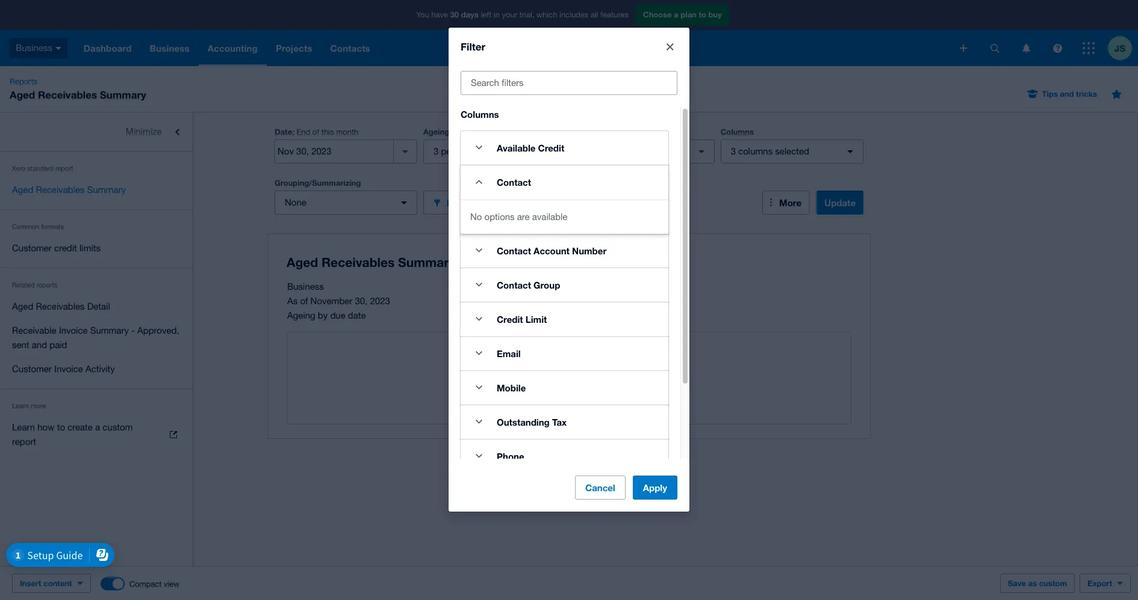 Task type: vqa. For each thing, say whether or not it's contained in the screenshot.
transactions inside popup button
no



Task type: locate. For each thing, give the bounding box(es) containing it.
navigation inside js banner
[[75, 30, 951, 66]]

1 vertical spatial filter
[[447, 197, 469, 208]]

of left this
[[312, 128, 319, 137]]

expand image for available credit
[[467, 136, 491, 160]]

1 3 from the left
[[433, 146, 439, 157]]

to
[[699, 10, 706, 19], [560, 385, 568, 396], [57, 423, 65, 433]]

contact for contact account number
[[497, 246, 531, 256]]

paid
[[50, 340, 67, 350]]

30
[[450, 10, 459, 19], [484, 146, 494, 157]]

by
[[600, 127, 610, 137]]

aged inside "reports aged receivables summary"
[[10, 89, 35, 101]]

3 left columns
[[731, 146, 736, 157]]

1 horizontal spatial and
[[1060, 89, 1074, 99]]

:
[[292, 127, 294, 137]]

Search filters field
[[461, 72, 677, 94]]

2 horizontal spatial to
[[699, 10, 706, 19]]

1 vertical spatial customer
[[12, 364, 52, 375]]

customer credit limits
[[12, 243, 101, 254]]

1 horizontal spatial of
[[312, 128, 319, 137]]

more
[[31, 403, 46, 410]]

a right create
[[95, 423, 100, 433]]

receivables down the reports 'link'
[[38, 89, 97, 101]]

to left show in the bottom right of the page
[[560, 385, 568, 396]]

summary down minimize button
[[87, 185, 126, 195]]

3
[[433, 146, 439, 157], [731, 146, 736, 157]]

columns
[[461, 109, 499, 120], [721, 127, 754, 137]]

ageing down as
[[287, 311, 315, 321]]

of right as
[[300, 296, 308, 306]]

1 contact from the top
[[497, 177, 531, 188]]

1 customer from the top
[[12, 243, 52, 254]]

business up as
[[287, 282, 324, 292]]

outstanding tax
[[497, 417, 567, 428]]

0 vertical spatial a
[[674, 10, 678, 19]]

credit limit
[[497, 314, 547, 325]]

0 vertical spatial 30
[[450, 10, 459, 19]]

0 vertical spatial summary
[[100, 89, 146, 101]]

date
[[275, 127, 292, 137]]

business for business as of november 30, 2023 ageing by due date
[[287, 282, 324, 292]]

report
[[55, 165, 73, 172], [12, 437, 36, 447]]

minimize
[[126, 126, 162, 137]]

as
[[1028, 579, 1037, 589]]

expand image down the no
[[467, 239, 491, 263]]

columns
[[738, 146, 773, 157]]

receivables for detail
[[36, 302, 85, 312]]

0 horizontal spatial a
[[95, 423, 100, 433]]

2 horizontal spatial ageing
[[572, 127, 598, 137]]

1 vertical spatial to
[[560, 385, 568, 396]]

3 inside button
[[433, 146, 439, 157]]

of right periods
[[474, 146, 482, 157]]

and down receivable at left
[[32, 340, 47, 350]]

customer down common formats
[[12, 243, 52, 254]]

receivables down xero standard report
[[36, 185, 85, 195]]

collapse image
[[467, 170, 491, 194]]

0 vertical spatial business
[[16, 43, 52, 53]]

30 right have
[[450, 10, 459, 19]]

2 3 from the left
[[731, 146, 736, 157]]

credit left limit
[[497, 314, 523, 325]]

group
[[534, 280, 560, 291]]

0 vertical spatial credit
[[538, 143, 564, 153]]

1 vertical spatial learn
[[12, 423, 35, 433]]

and inside receivable invoice summary - approved, sent and paid
[[32, 340, 47, 350]]

of inside button
[[474, 146, 482, 157]]

learn for learn more
[[12, 403, 29, 410]]

aged down related
[[12, 302, 33, 312]]

business for business
[[16, 43, 52, 53]]

0 horizontal spatial 3
[[433, 146, 439, 157]]

columns up columns
[[721, 127, 754, 137]]

1 horizontal spatial report
[[55, 165, 73, 172]]

learn
[[12, 403, 29, 410], [12, 423, 35, 433]]

insert
[[20, 579, 41, 589]]

expand image left contact group
[[467, 273, 491, 297]]

custom right create
[[103, 423, 133, 433]]

to inside js banner
[[699, 10, 706, 19]]

0 horizontal spatial ageing
[[287, 311, 315, 321]]

filter down collapse image
[[447, 197, 469, 208]]

0 vertical spatial aged
[[10, 89, 35, 101]]

learn inside learn how to create a custom report
[[12, 423, 35, 433]]

0 vertical spatial receivables
[[38, 89, 97, 101]]

1 vertical spatial a
[[95, 423, 100, 433]]

0 horizontal spatial business
[[16, 43, 52, 53]]

4 expand image from the top
[[467, 376, 491, 400]]

0 horizontal spatial to
[[57, 423, 65, 433]]

1 horizontal spatial to
[[560, 385, 568, 396]]

and right tips
[[1060, 89, 1074, 99]]

2023
[[370, 296, 390, 306]]

0 vertical spatial custom
[[103, 423, 133, 433]]

expand image for outstanding tax
[[467, 411, 491, 435]]

expand image left the "day"
[[467, 136, 491, 160]]

0 horizontal spatial custom
[[103, 423, 133, 433]]

2 vertical spatial of
[[300, 296, 308, 306]]

aged for aged receivables summary
[[12, 185, 33, 195]]

are
[[517, 212, 530, 222]]

and
[[1060, 89, 1074, 99], [32, 340, 47, 350]]

customer inside customer credit limits link
[[12, 243, 52, 254]]

invoice inside receivable invoice summary - approved, sent and paid
[[59, 326, 88, 336]]

reports link
[[5, 76, 42, 88]]

common formats
[[12, 223, 64, 231]]

1 vertical spatial contact
[[497, 246, 531, 256]]

related
[[12, 282, 35, 289]]

business inside business as of november 30, 2023 ageing by due date
[[287, 282, 324, 292]]

a inside learn how to create a custom report
[[95, 423, 100, 433]]

1 vertical spatial business
[[287, 282, 324, 292]]

2 customer from the top
[[12, 364, 52, 375]]

create
[[68, 423, 93, 433]]

xero
[[12, 165, 26, 172]]

navigation
[[75, 30, 951, 66]]

3 for 3 periods of 30 day
[[433, 146, 439, 157]]

aged inside "aged receivables summary" link
[[12, 185, 33, 195]]

expand image for contact account number
[[467, 239, 491, 263]]

1 vertical spatial of
[[474, 146, 482, 157]]

contact up 'filter' button
[[497, 177, 531, 188]]

0 vertical spatial to
[[699, 10, 706, 19]]

3 contact from the top
[[497, 280, 531, 291]]

credit right available
[[538, 143, 564, 153]]

1 expand image from the top
[[467, 239, 491, 263]]

2 vertical spatial receivables
[[36, 302, 85, 312]]

1 vertical spatial invoice
[[54, 364, 83, 375]]

30,
[[355, 296, 368, 306]]

svg image
[[1053, 44, 1062, 53], [960, 45, 967, 52]]

expand image left credit limit at the left of page
[[467, 308, 491, 332]]

expand image left phone at the bottom of page
[[467, 445, 491, 469]]

report down learn more
[[12, 437, 36, 447]]

insert content
[[20, 579, 72, 589]]

0 horizontal spatial credit
[[497, 314, 523, 325]]

2 vertical spatial aged
[[12, 302, 33, 312]]

to left buy
[[699, 10, 706, 19]]

customer invoice activity link
[[0, 358, 193, 382]]

summary inside receivable invoice summary - approved, sent and paid
[[90, 326, 129, 336]]

1 horizontal spatial 30
[[484, 146, 494, 157]]

2 learn from the top
[[12, 423, 35, 433]]

cancel
[[585, 483, 615, 494]]

aged
[[10, 89, 35, 101], [12, 185, 33, 195], [12, 302, 33, 312]]

1 vertical spatial report
[[12, 437, 36, 447]]

business up reports
[[16, 43, 52, 53]]

Report title field
[[284, 249, 846, 277]]

invoice up paid
[[59, 326, 88, 336]]

1 horizontal spatial custom
[[1039, 579, 1067, 589]]

custom right as
[[1039, 579, 1067, 589]]

columns up 'periods'
[[461, 109, 499, 120]]

learn down learn more
[[12, 423, 35, 433]]

filter dialog
[[449, 28, 689, 543]]

report up aged receivables summary
[[55, 165, 73, 172]]

business
[[16, 43, 52, 53], [287, 282, 324, 292]]

1 horizontal spatial business
[[287, 282, 324, 292]]

aged inside aged receivables detail link
[[12, 302, 33, 312]]

2 contact from the top
[[497, 246, 531, 256]]

0 horizontal spatial report
[[12, 437, 36, 447]]

tax
[[552, 417, 567, 428]]

0 horizontal spatial 30
[[450, 10, 459, 19]]

ageing left by at top
[[572, 127, 598, 137]]

1 vertical spatial 30
[[484, 146, 494, 157]]

end
[[296, 128, 310, 137]]

3 expand image from the top
[[467, 342, 491, 366]]

more
[[779, 198, 801, 208]]

0 horizontal spatial columns
[[461, 109, 499, 120]]

1 vertical spatial custom
[[1039, 579, 1067, 589]]

plan
[[681, 10, 697, 19]]

outstanding
[[497, 417, 550, 428]]

summary left -
[[90, 326, 129, 336]]

0 vertical spatial of
[[312, 128, 319, 137]]

close image
[[658, 35, 682, 59]]

2 horizontal spatial of
[[474, 146, 482, 157]]

limits
[[79, 243, 101, 254]]

0 vertical spatial columns
[[461, 109, 499, 120]]

2 expand image from the top
[[467, 308, 491, 332]]

invoice
[[59, 326, 88, 336], [54, 364, 83, 375]]

aged receivables summary link
[[0, 178, 193, 202]]

30 left the "day"
[[484, 146, 494, 157]]

a left plan
[[674, 10, 678, 19]]

expand image left mobile
[[467, 376, 491, 400]]

filter down days
[[461, 40, 485, 53]]

summary up minimize
[[100, 89, 146, 101]]

1 vertical spatial and
[[32, 340, 47, 350]]

contact left group
[[497, 280, 531, 291]]

your
[[502, 10, 517, 19]]

2 vertical spatial summary
[[90, 326, 129, 336]]

export
[[1088, 579, 1112, 589]]

expand image
[[467, 239, 491, 263], [467, 273, 491, 297], [467, 411, 491, 435], [467, 445, 491, 469]]

1 horizontal spatial a
[[674, 10, 678, 19]]

insert content button
[[12, 574, 91, 594]]

js button
[[1108, 30, 1138, 66]]

ageing periods
[[423, 127, 480, 137]]

minimize button
[[0, 120, 193, 144]]

filter
[[461, 40, 485, 53], [447, 197, 469, 208]]

1 vertical spatial aged
[[12, 185, 33, 195]]

periods
[[452, 127, 480, 137]]

expand image
[[467, 136, 491, 160], [467, 308, 491, 332], [467, 342, 491, 366], [467, 376, 491, 400]]

3 expand image from the top
[[467, 411, 491, 435]]

learn how to create a custom report link
[[0, 416, 193, 455]]

of inside business as of november 30, 2023 ageing by due date
[[300, 296, 308, 306]]

1 learn from the top
[[12, 403, 29, 410]]

0 vertical spatial learn
[[12, 403, 29, 410]]

0 vertical spatial report
[[55, 165, 73, 172]]

have
[[431, 10, 448, 19]]

0 horizontal spatial and
[[32, 340, 47, 350]]

aged for aged receivables detail
[[12, 302, 33, 312]]

which
[[537, 10, 557, 19]]

november
[[310, 296, 352, 306]]

customer inside customer invoice activity link
[[12, 364, 52, 375]]

1 expand image from the top
[[467, 136, 491, 160]]

export button
[[1080, 574, 1131, 594]]

phone
[[497, 451, 524, 462]]

0 vertical spatial contact
[[497, 177, 531, 188]]

nothing
[[526, 385, 558, 396]]

1 vertical spatial columns
[[721, 127, 754, 137]]

to inside learn how to create a custom report
[[57, 423, 65, 433]]

grouping/summarizing
[[275, 178, 361, 188]]

date : end of this month
[[275, 127, 358, 137]]

learn left more
[[12, 403, 29, 410]]

2 expand image from the top
[[467, 273, 491, 297]]

available
[[532, 212, 567, 222]]

report inside learn how to create a custom report
[[12, 437, 36, 447]]

0 vertical spatial customer
[[12, 243, 52, 254]]

expand image for email
[[467, 342, 491, 366]]

contact for contact group
[[497, 280, 531, 291]]

customer for customer credit limits
[[12, 243, 52, 254]]

receivables inside "reports aged receivables summary"
[[38, 89, 97, 101]]

summary inside "reports aged receivables summary"
[[100, 89, 146, 101]]

4 expand image from the top
[[467, 445, 491, 469]]

expand image left outstanding
[[467, 411, 491, 435]]

selected
[[775, 146, 809, 157]]

custom inside learn how to create a custom report
[[103, 423, 133, 433]]

aged down the reports 'link'
[[10, 89, 35, 101]]

detail
[[87, 302, 110, 312]]

save as custom button
[[1000, 574, 1075, 594]]

to right how
[[57, 423, 65, 433]]

3 left periods
[[433, 146, 439, 157]]

contact down "no options are available"
[[497, 246, 531, 256]]

1 horizontal spatial 3
[[731, 146, 736, 157]]

choose a plan to buy
[[643, 10, 722, 19]]

ageing up periods
[[423, 127, 449, 137]]

contact
[[497, 177, 531, 188], [497, 246, 531, 256], [497, 280, 531, 291]]

show
[[571, 385, 592, 396]]

js banner
[[0, 0, 1138, 66]]

month
[[336, 128, 358, 137]]

0 horizontal spatial of
[[300, 296, 308, 306]]

1 horizontal spatial ageing
[[423, 127, 449, 137]]

1 vertical spatial receivables
[[36, 185, 85, 195]]

0 vertical spatial invoice
[[59, 326, 88, 336]]

0 vertical spatial filter
[[461, 40, 485, 53]]

2 vertical spatial to
[[57, 423, 65, 433]]

3 columns selected
[[731, 146, 809, 157]]

receivables down reports
[[36, 302, 85, 312]]

invoice down paid
[[54, 364, 83, 375]]

business as of november 30, 2023 ageing by due date
[[287, 282, 390, 321]]

expand image for mobile
[[467, 376, 491, 400]]

expand image for credit limit
[[467, 308, 491, 332]]

credit
[[538, 143, 564, 153], [497, 314, 523, 325]]

expand image left email
[[467, 342, 491, 366]]

business inside 'popup button'
[[16, 43, 52, 53]]

aged down xero
[[12, 185, 33, 195]]

contact group
[[497, 280, 560, 291]]

0 vertical spatial and
[[1060, 89, 1074, 99]]

customer down sent
[[12, 364, 52, 375]]

1 vertical spatial summary
[[87, 185, 126, 195]]

svg image
[[1083, 42, 1095, 54], [990, 44, 999, 53], [1022, 44, 1030, 53], [55, 47, 61, 50]]

options
[[484, 212, 515, 222]]

2 vertical spatial contact
[[497, 280, 531, 291]]



Task type: describe. For each thing, give the bounding box(es) containing it.
receivables for summary
[[36, 185, 85, 195]]

compact
[[129, 580, 162, 589]]

all
[[591, 10, 598, 19]]

3 periods of 30 day button
[[423, 140, 566, 164]]

js
[[1115, 42, 1125, 53]]

by
[[318, 311, 328, 321]]

summary for receivables
[[87, 185, 126, 195]]

filter inside dialog
[[461, 40, 485, 53]]

a inside js banner
[[674, 10, 678, 19]]

custom inside button
[[1039, 579, 1067, 589]]

save as custom
[[1008, 579, 1067, 589]]

cancel button
[[575, 476, 625, 501]]

xero standard report
[[12, 165, 73, 172]]

no options are available
[[470, 212, 567, 222]]

30 inside button
[[484, 146, 494, 157]]

svg image inside "business" 'popup button'
[[55, 47, 61, 50]]

of for business as of november 30, 2023 ageing by due date
[[300, 296, 308, 306]]

common
[[12, 223, 39, 231]]

day
[[497, 146, 512, 157]]

receivable
[[12, 326, 56, 336]]

tricks
[[1076, 89, 1097, 99]]

expand image for phone
[[467, 445, 491, 469]]

learn for learn how to create a custom report
[[12, 423, 35, 433]]

customer credit limits link
[[0, 237, 193, 261]]

reports
[[37, 282, 58, 289]]

sent
[[12, 340, 29, 350]]

as
[[287, 296, 298, 306]]

aged receivables summary
[[12, 185, 126, 195]]

number
[[572, 246, 607, 256]]

includes
[[559, 10, 588, 19]]

reports aged receivables summary
[[10, 77, 146, 101]]

1 horizontal spatial columns
[[721, 127, 754, 137]]

trial,
[[519, 10, 534, 19]]

of inside date : end of this month
[[312, 128, 319, 137]]

apply
[[643, 483, 667, 494]]

left
[[481, 10, 492, 19]]

tips and tricks button
[[1020, 84, 1104, 104]]

filter button
[[423, 191, 566, 215]]

Select end date field
[[275, 140, 393, 163]]

ageing for ageing periods
[[423, 127, 449, 137]]

this
[[321, 128, 334, 137]]

0 horizontal spatial svg image
[[960, 45, 967, 52]]

you
[[416, 10, 429, 19]]

due
[[330, 311, 345, 321]]

days
[[461, 10, 479, 19]]

credit
[[54, 243, 77, 254]]

save
[[1008, 579, 1026, 589]]

limit
[[526, 314, 547, 325]]

business button
[[0, 30, 75, 66]]

summary for invoice
[[90, 326, 129, 336]]

approved,
[[137, 326, 179, 336]]

more button
[[762, 191, 809, 215]]

learn more
[[12, 403, 46, 410]]

update
[[824, 198, 856, 208]]

-
[[131, 326, 135, 336]]

apply button
[[633, 476, 677, 501]]

customer invoice activity
[[12, 364, 115, 375]]

date
[[348, 311, 366, 321]]

standard
[[27, 165, 54, 172]]

ageing by
[[572, 127, 610, 137]]

ageing for ageing by
[[572, 127, 598, 137]]

contact account number
[[497, 246, 607, 256]]

none
[[285, 198, 306, 208]]

invoice for receivable
[[59, 326, 88, 336]]

receivable invoice summary - approved, sent and paid
[[12, 326, 179, 350]]

mobile
[[497, 383, 526, 394]]

in
[[494, 10, 500, 19]]

receivable invoice summary - approved, sent and paid link
[[0, 319, 193, 358]]

aged receivables detail link
[[0, 295, 193, 319]]

customer for customer invoice activity
[[12, 364, 52, 375]]

1 vertical spatial credit
[[497, 314, 523, 325]]

activity
[[85, 364, 115, 375]]

update button
[[817, 191, 863, 215]]

reports
[[10, 77, 37, 86]]

filter inside button
[[447, 197, 469, 208]]

ageing inside business as of november 30, 2023 ageing by due date
[[287, 311, 315, 321]]

learn how to create a custom report
[[12, 423, 133, 447]]

features
[[601, 10, 629, 19]]

3 for 3 columns selected
[[731, 146, 736, 157]]

available credit
[[497, 143, 564, 153]]

columns inside filter dialog
[[461, 109, 499, 120]]

aged receivables detail
[[12, 302, 110, 312]]

tips and tricks
[[1042, 89, 1097, 99]]

compact view
[[129, 580, 180, 589]]

and inside button
[[1060, 89, 1074, 99]]

buy
[[708, 10, 722, 19]]

periods
[[441, 146, 471, 157]]

1 horizontal spatial credit
[[538, 143, 564, 153]]

30 inside js banner
[[450, 10, 459, 19]]

3 periods of 30 day
[[433, 146, 512, 157]]

invoice for customer
[[54, 364, 83, 375]]

of for 3 periods of 30 day
[[474, 146, 482, 157]]

1 horizontal spatial svg image
[[1053, 44, 1062, 53]]

choose
[[643, 10, 672, 19]]

tips
[[1042, 89, 1058, 99]]

contact for contact
[[497, 177, 531, 188]]

nothing to show here
[[526, 385, 612, 396]]

expand image for contact group
[[467, 273, 491, 297]]



